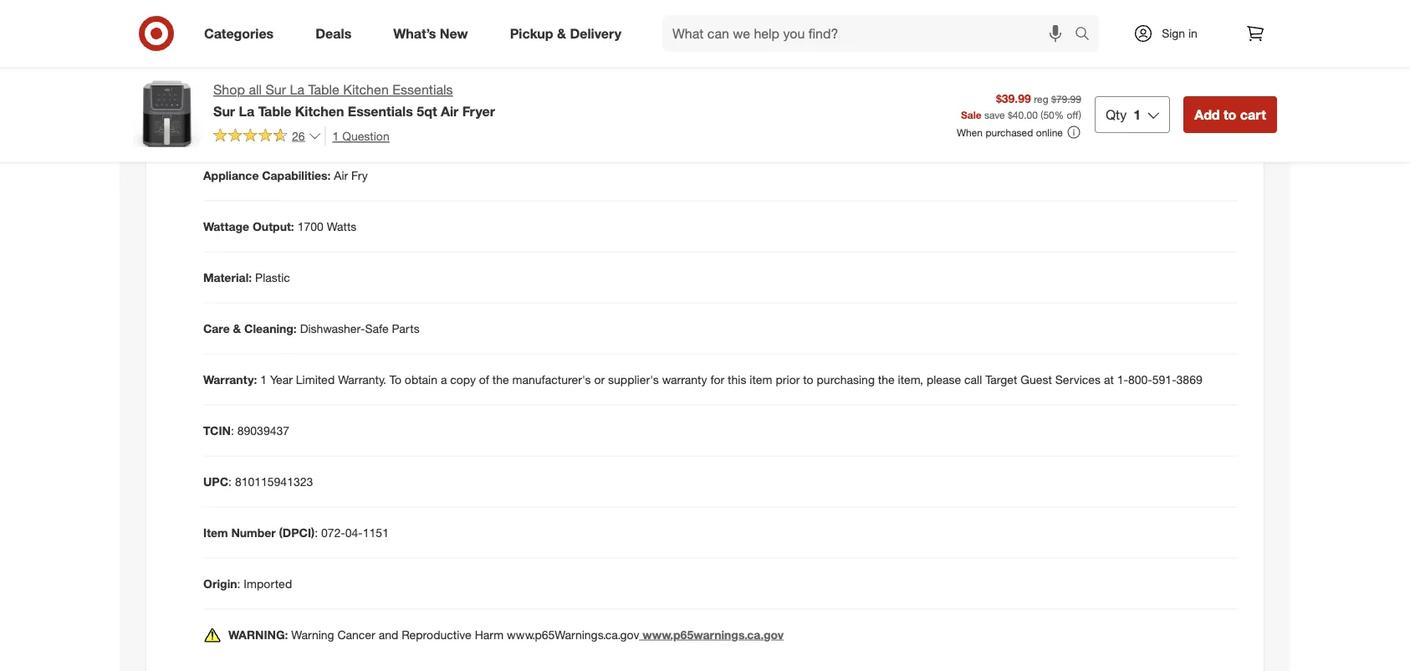Task type: vqa. For each thing, say whether or not it's contained in the screenshot.
the bottommost sur
yes



Task type: locate. For each thing, give the bounding box(es) containing it.
sur down shop
[[213, 103, 235, 119]]

0 vertical spatial la
[[290, 82, 305, 98]]

features:
[[203, 15, 255, 29]]

1 vertical spatial and
[[379, 627, 399, 642]]

copy
[[450, 372, 476, 387]]

1 vertical spatial to
[[804, 372, 814, 387]]

1 for warranty:
[[260, 372, 267, 387]]

: left 89039437
[[231, 423, 234, 438]]

features: temperature control, nonstick coating, see-through window, timer, digital control and display
[[203, 15, 759, 29]]

item,
[[898, 372, 924, 387]]

reproductive
[[402, 627, 472, 642]]

1 vertical spatial kitchen
[[295, 103, 344, 119]]

supplier's
[[608, 372, 659, 387]]

dishwasher-
[[300, 321, 365, 336]]

&
[[557, 25, 567, 41], [233, 321, 241, 336]]

1 vertical spatial 1
[[333, 128, 339, 143]]

the
[[493, 372, 509, 387], [879, 372, 895, 387]]

categories
[[204, 25, 274, 41]]

%
[[1055, 108, 1065, 121]]

capacity
[[203, 66, 253, 80]]

control,
[[327, 15, 368, 29]]

0 vertical spatial fry
[[257, 117, 274, 132]]

warranty: 1 year limited warranty. to obtain a copy of the manufacturer's or supplier's warranty for this item prior to purchasing the item, please call target guest services at 1-800-591-3869
[[203, 372, 1203, 387]]

warning
[[291, 627, 334, 642]]

origin : imported
[[203, 576, 292, 591]]

1 vertical spatial &
[[233, 321, 241, 336]]

add to cart button
[[1184, 96, 1278, 133]]

1 horizontal spatial to
[[1224, 106, 1237, 122]]

appliance capabilities: air fry
[[203, 168, 368, 183]]

sign
[[1163, 26, 1186, 41]]

0 horizontal spatial la
[[239, 103, 255, 119]]

1 horizontal spatial 1
[[333, 128, 339, 143]]

www.p65warnings.ca.gov
[[507, 627, 640, 642]]

essentials up question
[[348, 103, 413, 119]]

0 vertical spatial 1
[[1134, 106, 1142, 122]]

: left the 810115941323
[[229, 474, 232, 489]]

recipes
[[422, 117, 465, 132]]

warning: warning  cancer and reproductive harm www.p65warnings.ca.gov www.p65warnings.ca.gov
[[228, 627, 784, 642]]

fry left basket,
[[257, 117, 274, 132]]

prior
[[776, 372, 800, 387]]

1 vertical spatial essentials
[[348, 103, 413, 119]]

safe
[[365, 321, 389, 336]]

kitchen
[[343, 82, 389, 98], [295, 103, 344, 119]]

or
[[595, 372, 605, 387]]

2 horizontal spatial 1
[[1134, 106, 1142, 122]]

table up "26" link
[[258, 103, 291, 119]]

what's new
[[394, 25, 468, 41]]

kitchen down quart
[[343, 82, 389, 98]]

0 vertical spatial essentials
[[393, 82, 453, 98]]

sur down capacity (volume): 5 quart
[[266, 82, 286, 98]]

2 vertical spatial 1
[[260, 372, 267, 387]]

1 the from the left
[[493, 372, 509, 387]]

1
[[1134, 106, 1142, 122], [333, 128, 339, 143], [260, 372, 267, 387]]

1 vertical spatial fry
[[352, 168, 368, 183]]

table down 5
[[308, 82, 340, 98]]

: for 89039437
[[231, 423, 234, 438]]

la
[[290, 82, 305, 98], [239, 103, 255, 119]]

5qt
[[417, 103, 437, 119]]

target
[[986, 372, 1018, 387]]

1 vertical spatial air
[[334, 168, 348, 183]]

0 horizontal spatial to
[[804, 372, 814, 387]]

0 horizontal spatial &
[[233, 321, 241, 336]]

0 vertical spatial kitchen
[[343, 82, 389, 98]]

quart
[[320, 66, 350, 80]]

air right 5qt
[[441, 103, 459, 119]]

fry
[[257, 117, 274, 132], [352, 168, 368, 183]]

sign in link
[[1120, 15, 1224, 52]]

of
[[479, 372, 489, 387]]

1151
[[363, 525, 389, 540]]

: for 810115941323
[[229, 474, 232, 489]]

table
[[308, 82, 340, 98], [258, 103, 291, 119]]

0 horizontal spatial sur
[[213, 103, 235, 119]]

& right care
[[233, 321, 241, 336]]

0 horizontal spatial 1
[[260, 372, 267, 387]]

40.00
[[1013, 108, 1038, 121]]

fry down 1 question 'link'
[[352, 168, 368, 183]]

0 vertical spatial to
[[1224, 106, 1237, 122]]

What can we help you find? suggestions appear below search field
[[663, 15, 1080, 52]]

1 vertical spatial sur
[[213, 103, 235, 119]]

material: plastic
[[203, 270, 290, 285]]

1 left question
[[333, 128, 339, 143]]

& right pickup in the left top of the page
[[557, 25, 567, 41]]

la down (volume):
[[290, 82, 305, 98]]

the left item,
[[879, 372, 895, 387]]

air down 1 question 'link'
[[334, 168, 348, 183]]

5
[[311, 66, 317, 80]]

0 vertical spatial and
[[698, 15, 718, 29]]

the right of
[[493, 372, 509, 387]]

at
[[1105, 372, 1115, 387]]

pickup
[[510, 25, 554, 41]]

:
[[231, 423, 234, 438], [229, 474, 232, 489], [315, 525, 318, 540], [237, 576, 241, 591]]

04-
[[345, 525, 363, 540]]

1 horizontal spatial air
[[441, 103, 459, 119]]

1 horizontal spatial la
[[290, 82, 305, 98]]

item
[[750, 372, 773, 387]]

: for imported
[[237, 576, 241, 591]]

& for pickup
[[557, 25, 567, 41]]

question
[[342, 128, 390, 143]]

1 right qty
[[1134, 106, 1142, 122]]

1 horizontal spatial the
[[879, 372, 895, 387]]

www.p65warnings.ca.gov
[[643, 627, 784, 642]]

and left display
[[698, 15, 718, 29]]

0 horizontal spatial air
[[334, 168, 348, 183]]

0 vertical spatial air
[[441, 103, 459, 119]]

1 horizontal spatial fry
[[352, 168, 368, 183]]

1 horizontal spatial sur
[[266, 82, 286, 98]]

new
[[440, 25, 468, 41]]

0 horizontal spatial the
[[493, 372, 509, 387]]

to right add
[[1224, 106, 1237, 122]]

1 horizontal spatial &
[[557, 25, 567, 41]]

appliance
[[203, 168, 259, 183]]

la down all
[[239, 103, 255, 119]]

to right the prior
[[804, 372, 814, 387]]

(
[[1041, 108, 1044, 121]]

care & cleaning: dishwasher-safe parts
[[203, 321, 420, 336]]

through
[[492, 15, 535, 29]]

to inside add to cart button
[[1224, 106, 1237, 122]]

0 horizontal spatial table
[[258, 103, 291, 119]]

imported
[[244, 576, 292, 591]]

cleaning:
[[244, 321, 297, 336]]

harm
[[475, 627, 504, 642]]

1 left year
[[260, 372, 267, 387]]

warranty.
[[338, 372, 386, 387]]

0 vertical spatial &
[[557, 25, 567, 41]]

air
[[441, 103, 459, 119], [334, 168, 348, 183]]

: left imported
[[237, 576, 241, 591]]

1 vertical spatial la
[[239, 103, 255, 119]]

off
[[1067, 108, 1079, 121]]

810115941323
[[235, 474, 313, 489]]

timer,
[[586, 15, 617, 29]]

sale
[[962, 108, 982, 121]]

1 horizontal spatial table
[[308, 82, 340, 98]]

26
[[292, 128, 305, 143]]

0 horizontal spatial fry
[[257, 117, 274, 132]]

essentials up 5qt
[[393, 82, 453, 98]]

kitchen up 26
[[295, 103, 344, 119]]

fryer
[[463, 103, 495, 119]]

shop
[[213, 82, 245, 98]]

and right 'cancer'
[[379, 627, 399, 642]]

services
[[1056, 372, 1101, 387]]



Task type: describe. For each thing, give the bounding box(es) containing it.
guest
[[1021, 372, 1053, 387]]

tcin : 89039437
[[203, 423, 290, 438]]

limited
[[296, 372, 335, 387]]

$
[[1008, 108, 1013, 121]]

$39.99
[[997, 91, 1032, 105]]

wattage output: 1700 watts
[[203, 219, 357, 234]]

a
[[441, 372, 447, 387]]

all
[[249, 82, 262, 98]]

plastic
[[255, 270, 290, 285]]

temperature
[[258, 15, 324, 29]]

591-
[[1153, 372, 1177, 387]]

search button
[[1068, 15, 1108, 55]]

please
[[927, 372, 962, 387]]

basket,
[[277, 117, 316, 132]]

nonstick
[[372, 15, 418, 29]]

3869
[[1177, 372, 1203, 387]]

$39.99 reg $79.99 sale save $ 40.00 ( 50 % off )
[[962, 91, 1082, 121]]

delivery
[[570, 25, 622, 41]]

: left 072-
[[315, 525, 318, 540]]

care
[[203, 321, 230, 336]]

output:
[[253, 219, 294, 234]]

wattage
[[203, 219, 249, 234]]

call
[[965, 372, 983, 387]]

0 vertical spatial table
[[308, 82, 340, 98]]

deals
[[316, 25, 352, 41]]

to
[[390, 372, 402, 387]]

categories link
[[190, 15, 295, 52]]

cancer
[[338, 627, 376, 642]]

0 horizontal spatial and
[[379, 627, 399, 642]]

manufacturer's
[[513, 372, 591, 387]]

0 vertical spatial sur
[[266, 82, 286, 98]]

search
[[1068, 27, 1108, 43]]

capacity (volume): 5 quart
[[203, 66, 350, 80]]

when purchased online
[[957, 126, 1064, 138]]

www.p65warnings.ca.gov link
[[640, 627, 784, 642]]

parts
[[392, 321, 420, 336]]

watts
[[327, 219, 357, 234]]

in
[[1189, 26, 1198, 41]]

upc
[[203, 474, 229, 489]]

control
[[656, 15, 695, 29]]

what's new link
[[379, 15, 489, 52]]

89039437
[[237, 423, 290, 438]]

1700
[[298, 219, 324, 234]]

1 question link
[[325, 126, 390, 145]]

see-
[[468, 15, 492, 29]]

window,
[[539, 15, 582, 29]]

obtain
[[405, 372, 438, 387]]

warning:
[[228, 627, 288, 642]]

tcin
[[203, 423, 231, 438]]

manual,
[[378, 117, 419, 132]]

1 horizontal spatial and
[[698, 15, 718, 29]]

(volume):
[[256, 66, 307, 80]]

number
[[231, 525, 276, 540]]

800-
[[1129, 372, 1153, 387]]

for
[[711, 372, 725, 387]]

image of sur la table kitchen essentials 5qt air fryer image
[[133, 80, 200, 147]]

& for care
[[233, 321, 241, 336]]

1 inside 'link'
[[333, 128, 339, 143]]

item
[[203, 525, 228, 540]]

sign in
[[1163, 26, 1198, 41]]

add to cart
[[1195, 106, 1267, 122]]

deals link
[[301, 15, 373, 52]]

1 for qty
[[1134, 106, 1142, 122]]

year
[[270, 372, 293, 387]]

$79.99
[[1052, 92, 1082, 105]]

1-
[[1118, 372, 1129, 387]]

when
[[957, 126, 983, 138]]

pickup & delivery link
[[496, 15, 643, 52]]

upc : 810115941323
[[203, 474, 313, 489]]

warranty
[[663, 372, 708, 387]]

capabilities:
[[262, 168, 331, 183]]

qty
[[1106, 106, 1127, 122]]

1 question
[[333, 128, 390, 143]]

warranty:
[[203, 372, 257, 387]]

26 link
[[213, 126, 322, 147]]

coating,
[[421, 15, 465, 29]]

display
[[721, 15, 759, 29]]

pickup & delivery
[[510, 25, 622, 41]]

material:
[[203, 270, 252, 285]]

1 vertical spatial table
[[258, 103, 291, 119]]

air inside shop all sur la table kitchen essentials sur la table kitchen essentials 5qt air fryer
[[441, 103, 459, 119]]

instruction
[[319, 117, 375, 132]]

shop all sur la table kitchen essentials sur la table kitchen essentials 5qt air fryer
[[213, 82, 495, 119]]

072-
[[321, 525, 345, 540]]

2 the from the left
[[879, 372, 895, 387]]

qty 1
[[1106, 106, 1142, 122]]



